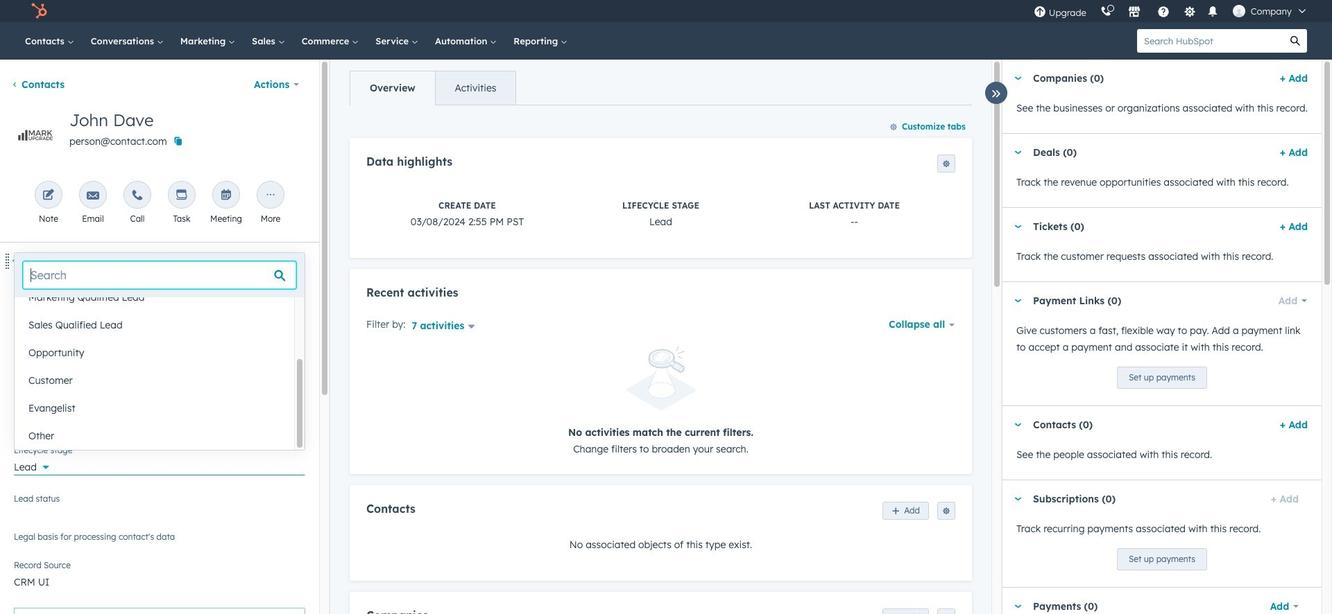 Task type: locate. For each thing, give the bounding box(es) containing it.
0 vertical spatial alert
[[366, 347, 956, 458]]

caret image
[[1014, 77, 1022, 80], [1014, 151, 1022, 154], [1014, 225, 1022, 229], [1014, 299, 1022, 303], [1014, 605, 1022, 609]]

None text field
[[14, 334, 305, 362]]

1 horizontal spatial alert
[[366, 347, 956, 458]]

meeting image
[[220, 189, 232, 203]]

Search search field
[[23, 262, 296, 289]]

jacob simon image
[[1233, 5, 1245, 17]]

marketplaces image
[[1128, 6, 1141, 19]]

0 horizontal spatial alert
[[14, 609, 305, 615]]

4 caret image from the top
[[1014, 299, 1022, 303]]

menu
[[1027, 0, 1316, 22]]

list box
[[15, 284, 305, 450]]

-- text field
[[14, 416, 305, 438]]

1 vertical spatial caret image
[[1014, 424, 1022, 427]]

3 caret image from the top
[[1014, 225, 1022, 229]]

1 vertical spatial alert
[[14, 609, 305, 615]]

alert
[[366, 347, 956, 458], [14, 609, 305, 615]]

caret image
[[11, 260, 19, 263], [1014, 424, 1022, 427], [1014, 498, 1022, 501]]

email image
[[87, 189, 99, 203]]

Search HubSpot search field
[[1137, 29, 1284, 53]]

navigation
[[350, 71, 517, 105]]

task image
[[176, 189, 188, 203]]



Task type: vqa. For each thing, say whether or not it's contained in the screenshot.
"list box"
yes



Task type: describe. For each thing, give the bounding box(es) containing it.
more image
[[264, 189, 277, 203]]

5 caret image from the top
[[1014, 605, 1022, 609]]

0 vertical spatial caret image
[[11, 260, 19, 263]]

manage card settings image
[[292, 258, 300, 266]]

note image
[[42, 189, 55, 203]]

call image
[[131, 189, 144, 203]]

2 vertical spatial caret image
[[1014, 498, 1022, 501]]

1 caret image from the top
[[1014, 77, 1022, 80]]

2 caret image from the top
[[1014, 151, 1022, 154]]



